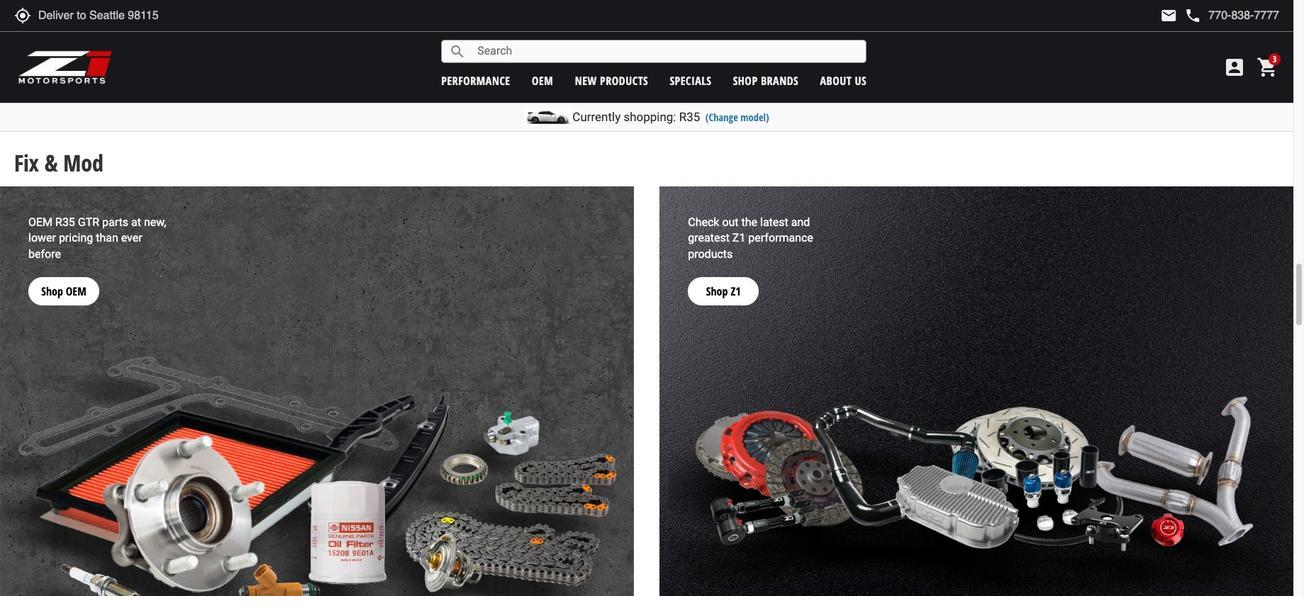 Task type: describe. For each thing, give the bounding box(es) containing it.
than
[[96, 232, 118, 245]]

about us
[[821, 73, 867, 88]]

oem for oem r35 gtr parts at new, lower pricing than ever before
[[28, 215, 53, 229]]

new,
[[144, 215, 166, 229]]

-
[[734, 35, 738, 55]]

oem for oem r35 gt-r vr38dett complete timing kit
[[83, 35, 109, 55]]

oem link
[[532, 73, 554, 88]]

1 vertical spatial z1
[[731, 284, 741, 299]]

5w40
[[742, 35, 772, 55]]

account_box
[[1224, 56, 1247, 79]]

oil
[[652, 35, 668, 55]]

parts
[[102, 215, 128, 229]]

new products link
[[575, 73, 649, 88]]

vr38dett
[[165, 35, 218, 55]]

shop oem
[[41, 284, 86, 299]]

mail
[[1161, 7, 1178, 24]]

$104.62
[[607, 70, 646, 87]]

the
[[742, 215, 758, 229]]

dsc_0495.jpg image for oem
[[0, 186, 634, 597]]

1 kit from the left
[[319, 35, 334, 55]]

greatest
[[688, 232, 730, 245]]

nismo
[[481, 35, 519, 55]]

shop for shop z1
[[707, 284, 728, 299]]

phone link
[[1185, 7, 1280, 24]]

(change model) link
[[706, 111, 770, 124]]

my_location
[[14, 7, 31, 24]]

performance inside check out the latest and greatest z1 performance products
[[749, 232, 814, 245]]

account_box link
[[1221, 56, 1250, 79]]

(r35)
[[619, 35, 649, 55]]

at
[[131, 215, 141, 229]]

before
[[28, 248, 61, 261]]

phone
[[1185, 7, 1202, 24]]

out
[[723, 215, 739, 229]]

specials
[[670, 73, 712, 88]]

brands
[[761, 73, 799, 88]]

shop brands link
[[733, 73, 799, 88]]

shopping_cart link
[[1254, 56, 1280, 79]]

pricing
[[59, 232, 93, 245]]

r35 for oem r35 gtr parts at new, lower pricing than ever before
[[55, 215, 75, 229]]



Task type: vqa. For each thing, say whether or not it's contained in the screenshot.
Shop Brands LINK
yes



Task type: locate. For each thing, give the bounding box(es) containing it.
&
[[44, 148, 58, 178]]

r35 for oem r35 gt-r vr38dett complete timing kit
[[112, 35, 133, 55]]

gtr for parts
[[78, 215, 99, 229]]

0 horizontal spatial performance
[[442, 73, 511, 88]]

2 horizontal spatial shop
[[733, 73, 758, 88]]

0 horizontal spatial products
[[600, 73, 649, 88]]

0 horizontal spatial dsc_0495.jpg image
[[0, 186, 634, 597]]

check out the latest and greatest z1 performance products
[[688, 215, 814, 261]]

0 vertical spatial products
[[600, 73, 649, 88]]

r
[[154, 35, 161, 55]]

performance link
[[442, 73, 511, 88]]

Search search field
[[466, 41, 867, 62]]

gtr for (r35)
[[595, 35, 616, 55]]

complete
[[222, 35, 274, 55]]

change
[[671, 35, 712, 55]]

shop z1
[[707, 284, 741, 299]]

shop for shop oem
[[41, 284, 63, 299]]

products down nismo competition gtr (r35) oil change kit - 5w40
[[600, 73, 649, 88]]

gtr
[[595, 35, 616, 55], [78, 215, 99, 229]]

performance down latest at the top
[[749, 232, 814, 245]]

currently
[[573, 110, 621, 124]]

z1 motorsports logo image
[[18, 50, 113, 85]]

2 vertical spatial r35
[[55, 215, 75, 229]]

fix & mod
[[14, 148, 104, 178]]

latest
[[761, 215, 789, 229]]

1 horizontal spatial dsc_0495.jpg image
[[660, 186, 1294, 597]]

shop down greatest
[[707, 284, 728, 299]]

performance down search on the left of the page
[[442, 73, 511, 88]]

1 horizontal spatial performance
[[749, 232, 814, 245]]

(change
[[706, 111, 739, 124]]

0 vertical spatial r35
[[112, 35, 133, 55]]

1 vertical spatial gtr
[[78, 215, 99, 229]]

0 horizontal spatial r35
[[55, 215, 75, 229]]

competition
[[523, 35, 591, 55]]

oem down pricing
[[66, 284, 86, 299]]

gtr up pricing
[[78, 215, 99, 229]]

oem r35 gtr parts at new, lower pricing than ever before
[[28, 215, 166, 261]]

shopping:
[[624, 110, 677, 124]]

gtr left (r35)
[[595, 35, 616, 55]]

specials link
[[670, 73, 712, 88]]

1 vertical spatial performance
[[749, 232, 814, 245]]

new products
[[575, 73, 649, 88]]

shop oem link
[[28, 263, 99, 306]]

shop brands
[[733, 73, 799, 88]]

dsc_0495.jpg image for z1
[[660, 186, 1294, 597]]

kit left the -
[[715, 35, 730, 55]]

oem inside oem r35 gtr parts at new, lower pricing than ever before
[[28, 215, 53, 229]]

search
[[449, 43, 466, 60]]

oem down competition
[[532, 73, 554, 88]]

and
[[792, 215, 811, 229]]

shop down before
[[41, 284, 63, 299]]

mail phone
[[1161, 7, 1202, 24]]

r35 up pricing
[[55, 215, 75, 229]]

r35 left "gt-"
[[112, 35, 133, 55]]

nismo competition gtr (r35) oil change kit - 5w40
[[481, 35, 772, 55]]

about
[[821, 73, 852, 88]]

1 horizontal spatial kit
[[715, 35, 730, 55]]

shopping_cart
[[1257, 56, 1280, 79]]

shop z1 link
[[688, 263, 759, 306]]

products down greatest
[[688, 248, 733, 261]]

0 vertical spatial performance
[[442, 73, 511, 88]]

1 horizontal spatial shop
[[707, 284, 728, 299]]

shop for shop brands
[[733, 73, 758, 88]]

kit right timing
[[319, 35, 334, 55]]

shop
[[733, 73, 758, 88], [41, 284, 63, 299], [707, 284, 728, 299]]

z1 inside check out the latest and greatest z1 performance products
[[733, 232, 746, 245]]

z1 down check out the latest and greatest z1 performance products in the top right of the page
[[731, 284, 741, 299]]

kit
[[319, 35, 334, 55], [715, 35, 730, 55]]

1 vertical spatial r35
[[680, 110, 701, 124]]

0 vertical spatial gtr
[[595, 35, 616, 55]]

0 horizontal spatial shop
[[41, 284, 63, 299]]

r35
[[112, 35, 133, 55], [680, 110, 701, 124], [55, 215, 75, 229]]

mail link
[[1161, 7, 1178, 24]]

oem
[[83, 35, 109, 55], [532, 73, 554, 88], [28, 215, 53, 229], [66, 284, 86, 299]]

1 horizontal spatial products
[[688, 248, 733, 261]]

1 horizontal spatial gtr
[[595, 35, 616, 55]]

performance
[[442, 73, 511, 88], [749, 232, 814, 245]]

check
[[688, 215, 720, 229]]

r35 left (change
[[680, 110, 701, 124]]

0 horizontal spatial gtr
[[78, 215, 99, 229]]

dsc_0495.jpg image
[[0, 186, 634, 597], [660, 186, 1294, 597]]

products inside check out the latest and greatest z1 performance products
[[688, 248, 733, 261]]

lower
[[28, 232, 56, 245]]

gt-
[[136, 35, 154, 55]]

r35 inside oem r35 gtr parts at new, lower pricing than ever before
[[55, 215, 75, 229]]

1 horizontal spatial r35
[[112, 35, 133, 55]]

about us link
[[821, 73, 867, 88]]

0 vertical spatial z1
[[733, 232, 746, 245]]

timing
[[278, 35, 316, 55]]

fix
[[14, 148, 39, 178]]

model)
[[741, 111, 770, 124]]

1 vertical spatial products
[[688, 248, 733, 261]]

2 dsc_0495.jpg image from the left
[[660, 186, 1294, 597]]

gtr inside oem r35 gtr parts at new, lower pricing than ever before
[[78, 215, 99, 229]]

shop left brands
[[733, 73, 758, 88]]

products
[[600, 73, 649, 88], [688, 248, 733, 261]]

new
[[575, 73, 597, 88]]

0 horizontal spatial kit
[[319, 35, 334, 55]]

2 horizontal spatial r35
[[680, 110, 701, 124]]

currently shopping: r35 (change model)
[[573, 110, 770, 124]]

z1
[[733, 232, 746, 245], [731, 284, 741, 299]]

2 kit from the left
[[715, 35, 730, 55]]

oem for oem link on the left of page
[[532, 73, 554, 88]]

oem left "gt-"
[[83, 35, 109, 55]]

ever
[[121, 232, 142, 245]]

oem r35 gt-r vr38dett complete timing kit
[[83, 35, 334, 55]]

mod
[[63, 148, 104, 178]]

z1 down out
[[733, 232, 746, 245]]

oem up lower
[[28, 215, 53, 229]]

us
[[855, 73, 867, 88]]

1 dsc_0495.jpg image from the left
[[0, 186, 634, 597]]



